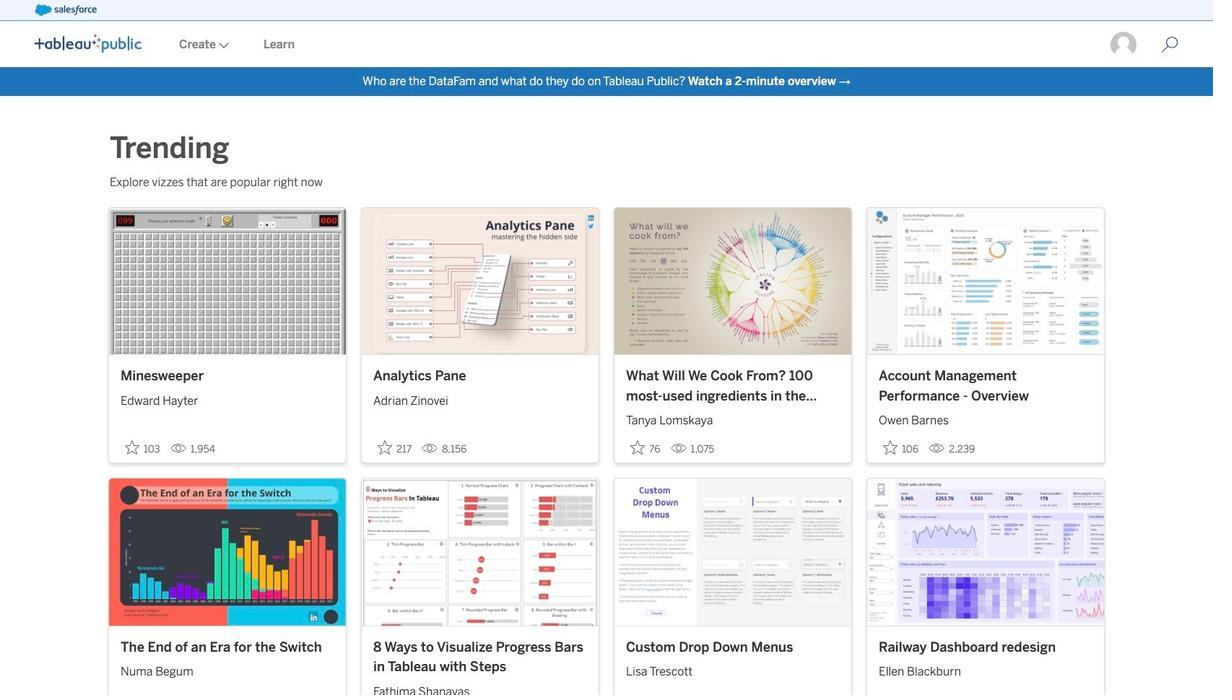 Task type: describe. For each thing, give the bounding box(es) containing it.
logo image
[[35, 34, 142, 53]]

salesforce logo image
[[35, 4, 97, 16]]

2 add favorite image from the left
[[883, 441, 898, 455]]

trending heading
[[110, 128, 270, 168]]

3 add favorite button from the left
[[626, 436, 665, 460]]

2 add favorite image from the left
[[378, 441, 392, 455]]



Task type: vqa. For each thing, say whether or not it's contained in the screenshot.
1st Add Favorite icon from the left
yes



Task type: locate. For each thing, give the bounding box(es) containing it.
4 add favorite button from the left
[[879, 436, 923, 460]]

1 horizontal spatial add favorite image
[[883, 441, 898, 455]]

Add Favorite button
[[121, 436, 164, 460], [373, 436, 416, 460], [626, 436, 665, 460], [879, 436, 923, 460]]

1 horizontal spatial add favorite image
[[378, 441, 392, 455]]

create image
[[216, 43, 229, 48]]

1 add favorite image from the left
[[630, 441, 645, 455]]

add favorite image
[[125, 441, 139, 455], [378, 441, 392, 455]]

1 add favorite button from the left
[[121, 436, 164, 460]]

1 add favorite image from the left
[[125, 441, 139, 455]]

2 add favorite button from the left
[[373, 436, 416, 460]]

workbook thumbnail image
[[109, 208, 346, 355], [362, 208, 599, 355], [615, 208, 851, 355], [867, 208, 1104, 355], [109, 479, 346, 626], [362, 479, 599, 626], [615, 479, 851, 626], [867, 479, 1104, 626]]

go to search image
[[1144, 36, 1196, 53]]

christina.overa image
[[1109, 30, 1138, 59]]

0 horizontal spatial add favorite image
[[630, 441, 645, 455]]

add favorite image
[[630, 441, 645, 455], [883, 441, 898, 455]]

0 horizontal spatial add favorite image
[[125, 441, 139, 455]]



